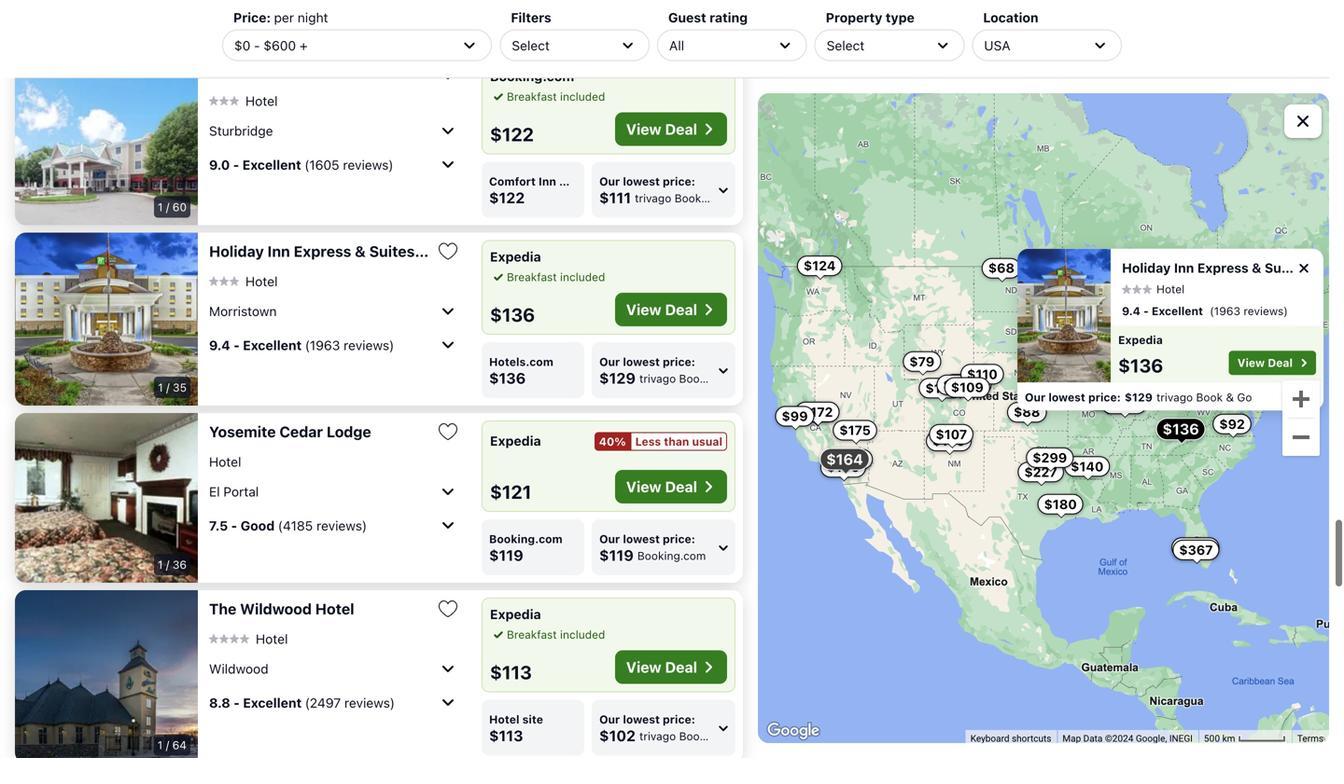 Task type: locate. For each thing, give the bounding box(es) containing it.
$136
[[490, 304, 535, 326], [1118, 355, 1163, 377], [489, 370, 526, 387], [1163, 421, 1199, 438], [933, 434, 965, 449]]

1 breakfast included button from the top
[[490, 88, 605, 105]]

$107 button
[[929, 425, 974, 445]]

go inside our lowest price: $102 trivago book & go
[[720, 730, 735, 743]]

0 vertical spatial $600
[[264, 38, 296, 53]]

wildwood right 'the'
[[240, 601, 312, 618]]

view
[[626, 120, 661, 138], [626, 301, 661, 319], [1238, 357, 1265, 370], [626, 478, 661, 496], [626, 659, 661, 677]]

holiday inside button
[[209, 243, 264, 260]]

$164
[[826, 451, 863, 469]]

- right 8.8 at the bottom of the page
[[234, 696, 240, 711]]

breakfast included up site at the bottom left
[[507, 629, 605, 642]]

excellent left the (2497
[[243, 696, 302, 711]]

view deal for $136
[[626, 301, 697, 319]]

0 horizontal spatial morristown
[[209, 304, 277, 319]]

/ left 64
[[166, 739, 169, 752]]

el portal
[[209, 484, 259, 500]]

reviews) right (1605
[[343, 157, 393, 172]]

breakfast included button for $136
[[490, 269, 605, 286]]

& right $111
[[704, 192, 712, 205]]

our inside our lowest price: $119 booking.com
[[599, 533, 620, 546]]

holiday inn express & suites morristown
[[209, 243, 501, 260]]

$128
[[1074, 389, 1107, 404]]

select down filters
[[512, 38, 550, 53]]

view deal button for $111
[[615, 112, 727, 146]]

view deal button for $129
[[615, 293, 727, 327]]

hotel up el portal
[[209, 454, 241, 470]]

0 vertical spatial (1963
[[1210, 305, 1241, 318]]

trivago inside our lowest price: $102 trivago book & go
[[639, 730, 676, 743]]

$105 button
[[1247, 307, 1293, 328]]

deal for $136
[[665, 301, 697, 319]]

trivago right $102
[[639, 730, 676, 743]]

book inside our lowest price: $111 trivago book & go
[[675, 192, 701, 205]]

inn inside comfort inn & suites colonial button
[[273, 62, 295, 80]]

$124 button
[[797, 256, 842, 276]]

breakfast included for $136
[[507, 271, 605, 284]]

3 included from the top
[[560, 629, 605, 642]]

$136 button down $178 button
[[926, 431, 972, 452]]

2 vertical spatial breakfast
[[507, 629, 557, 642]]

1 vertical spatial comfort
[[489, 175, 536, 188]]

inn inside holiday inn express & suites morristown button
[[267, 243, 290, 260]]

1 horizontal spatial (1963
[[1210, 305, 1241, 318]]

$118
[[1206, 369, 1236, 384]]

1 vertical spatial $122
[[489, 189, 525, 207]]

suites up morristown button
[[369, 243, 415, 260]]

excellent down holiday inn express & suites morris
[[1152, 305, 1203, 318]]

2 vertical spatial $122
[[1276, 347, 1308, 362]]

express inside holiday inn express & suites morristown button
[[294, 243, 351, 260]]

$111
[[599, 189, 631, 207]]

0 horizontal spatial (1963
[[305, 338, 340, 353]]

1 vertical spatial (1963
[[305, 338, 340, 353]]

express up $105 button
[[1198, 261, 1249, 276]]

$600
[[264, 38, 296, 53], [1178, 540, 1213, 556]]

$139 $88
[[1014, 396, 1140, 420]]

0 horizontal spatial $600
[[264, 38, 296, 53]]

book for $113
[[679, 730, 706, 743]]

1 vertical spatial breakfast
[[507, 271, 557, 284]]

1 vertical spatial wildwood
[[209, 662, 268, 677]]

inn inside comfort inn hotels $122
[[539, 175, 556, 188]]

1 vertical spatial $600
[[1178, 540, 1213, 556]]

1 vertical spatial $68 button
[[982, 258, 1021, 279]]

9.4 up yosemite
[[209, 338, 230, 353]]

our up $102
[[599, 714, 620, 727]]

trivago right the $139
[[1157, 391, 1193, 404]]

trivago inside our lowest price: $111 trivago book & go
[[635, 192, 671, 205]]

our up $111
[[599, 175, 620, 188]]

$299 button
[[1026, 448, 1074, 468]]

suites left the morris
[[1265, 261, 1305, 276]]

+
[[300, 38, 308, 53]]

breakfast included
[[507, 90, 605, 103], [507, 271, 605, 284], [507, 629, 605, 642]]

1 vertical spatial $121
[[490, 481, 531, 503]]

booking.com button
[[592, 0, 736, 37]]

1 horizontal spatial $68 button
[[982, 258, 1021, 279]]

excellent down morristown button
[[243, 338, 302, 353]]

1 horizontal spatial 9.4
[[1122, 305, 1141, 318]]

0 vertical spatial $129
[[599, 370, 636, 387]]

breakfast included down comfort inn hotels $122
[[507, 271, 605, 284]]

0 horizontal spatial 9.4
[[209, 338, 230, 353]]

breakfast included button down filters
[[490, 88, 605, 105]]

excellent for $122
[[242, 157, 301, 172]]

0 vertical spatial $113
[[1092, 393, 1123, 408]]

lowest inside our lowest price: $111 trivago book & go
[[623, 175, 660, 188]]

3 breakfast included button from the top
[[490, 627, 605, 644]]

keyboard
[[970, 733, 1009, 745]]

0 vertical spatial $68
[[489, 8, 519, 26]]

2 $119 from the left
[[599, 547, 634, 565]]

1 horizontal spatial $600
[[1178, 540, 1213, 556]]

suites left colonial
[[313, 62, 359, 80]]

1 vertical spatial our lowest price: $129 trivago book & go
[[1025, 391, 1252, 404]]

0 vertical spatial breakfast included button
[[490, 88, 605, 105]]

0 horizontal spatial express
[[294, 243, 351, 260]]

$136 inside hotels.com $136
[[489, 370, 526, 387]]

wildwood up 8.8 at the bottom of the page
[[209, 662, 268, 677]]

view for $136
[[626, 301, 661, 319]]

hotel left site at the bottom left
[[489, 714, 519, 727]]

$139 button
[[1101, 394, 1147, 415]]

500 km button
[[1198, 731, 1292, 746]]

go inside our lowest price: $111 trivago book & go
[[716, 192, 730, 205]]

0 vertical spatial $121
[[802, 405, 832, 420]]

1 left 64
[[157, 739, 163, 752]]

comfort down '$0'
[[209, 62, 269, 80]]

2 vertical spatial breakfast included button
[[490, 627, 605, 644]]

40%
[[599, 435, 626, 448]]

(1963 down morristown button
[[305, 338, 340, 353]]

1 left 36
[[158, 559, 163, 572]]

1 / 36
[[158, 559, 187, 572]]

$68 for the bottom $68 button
[[988, 261, 1015, 276]]

1 horizontal spatial suites
[[369, 243, 415, 260]]

our inside our lowest price: $102 trivago book & go
[[599, 714, 620, 727]]

breakfast included button down comfort inn hotels $122
[[490, 269, 605, 286]]

hotel button for $122
[[209, 93, 278, 109]]

express up morristown button
[[294, 243, 351, 260]]

0 horizontal spatial $129
[[599, 370, 636, 387]]

0 horizontal spatial holiday
[[209, 243, 264, 260]]

2 vertical spatial included
[[560, 629, 605, 642]]

0 horizontal spatial 9.4 - excellent (1963 reviews)
[[209, 338, 394, 353]]

1 vertical spatial 9.4 - excellent (1963 reviews)
[[209, 338, 394, 353]]

view deal for $122
[[626, 120, 697, 138]]

breakfast included for $113
[[507, 629, 605, 642]]

our right booking.com $119
[[599, 533, 620, 546]]

our up 40%
[[599, 356, 620, 369]]

$106
[[827, 460, 860, 475]]

0 vertical spatial breakfast
[[507, 90, 557, 103]]

$175
[[839, 423, 871, 438]]

hotel button
[[209, 93, 278, 109], [209, 273, 278, 290], [1122, 283, 1185, 296], [209, 454, 241, 470], [209, 631, 288, 648]]

filters
[[511, 10, 551, 25]]

hotel up wildwood button
[[315, 601, 354, 618]]

& left close image
[[1252, 261, 1262, 276]]

/ left 35 on the bottom of page
[[166, 381, 170, 394]]

yosemite cedar lodge
[[209, 423, 371, 441]]

1 vertical spatial morristown
[[209, 304, 277, 319]]

1 vertical spatial breakfast included button
[[490, 269, 605, 286]]

select for property type
[[827, 38, 865, 53]]

book right $102
[[679, 730, 706, 743]]

view deal for $113
[[626, 659, 697, 677]]

view deal
[[626, 120, 697, 138], [626, 301, 697, 319], [1238, 357, 1293, 370], [626, 478, 697, 496], [626, 659, 697, 677]]

1 horizontal spatial 9.4 - excellent (1963 reviews)
[[1122, 305, 1288, 318]]

0 vertical spatial comfort
[[209, 62, 269, 80]]

$190
[[943, 377, 976, 393]]

9.4 - excellent (1963 reviews) down morristown button
[[209, 338, 394, 353]]

$459
[[950, 377, 985, 392]]

0 vertical spatial our lowest price: $129 trivago book & go
[[599, 356, 735, 387]]

(1963 down holiday inn express & suites morris
[[1210, 305, 1241, 318]]

excellent down sturbridge
[[242, 157, 301, 172]]

breakfast for $122
[[507, 90, 557, 103]]

$136 button left $92 button
[[1156, 418, 1206, 441]]

breakfast included button
[[490, 88, 605, 105], [490, 269, 605, 286], [490, 627, 605, 644]]

$113 button
[[1086, 391, 1129, 411]]

breakfast up site at the bottom left
[[507, 629, 557, 642]]

trivago right $111
[[635, 192, 671, 205]]

- up yosemite
[[233, 338, 240, 353]]

suites for holiday inn express & suites morris
[[1265, 261, 1305, 276]]

$99 button
[[775, 406, 814, 427]]

3 breakfast included from the top
[[507, 629, 605, 642]]

reviews) for $113
[[344, 696, 395, 711]]

$136 down hotels.com
[[489, 370, 526, 387]]

$136 left $92 button
[[1163, 421, 1199, 438]]

1 $119 from the left
[[489, 547, 523, 565]]

shortcuts
[[1012, 733, 1051, 745]]

1 left 35 on the bottom of page
[[158, 381, 163, 394]]

hotel site $113
[[489, 714, 543, 745]]

the wildwood hotel, (wildwood, usa) image
[[15, 591, 198, 759]]

1 horizontal spatial $119
[[599, 547, 634, 565]]

comfort inside button
[[209, 62, 269, 80]]

8.8 - excellent (2497 reviews)
[[209, 696, 395, 711]]

expedia down comfort inn hotels $122
[[490, 249, 541, 265]]

1 horizontal spatial $68
[[988, 261, 1015, 276]]

reviews)
[[343, 157, 393, 172], [1244, 305, 1288, 318], [344, 338, 394, 353], [316, 518, 367, 534], [344, 696, 395, 711]]

1 horizontal spatial $129
[[1125, 391, 1153, 404]]

$113
[[1092, 393, 1123, 408], [490, 662, 532, 684], [489, 728, 523, 745]]

book down $118 button
[[1196, 391, 1223, 404]]

1 for $113
[[157, 739, 163, 752]]

0 horizontal spatial comfort
[[209, 62, 269, 80]]

view for $122
[[626, 120, 661, 138]]

1 vertical spatial 9.4
[[209, 338, 230, 353]]

0 vertical spatial included
[[560, 90, 605, 103]]

express for morris
[[1198, 261, 1249, 276]]

el portal button
[[209, 477, 459, 507]]

lowest
[[623, 175, 660, 188], [623, 356, 660, 369], [1049, 391, 1086, 404], [623, 533, 660, 546], [623, 714, 660, 727]]

2 vertical spatial $113
[[489, 728, 523, 745]]

reviews) up $122 button
[[1244, 305, 1288, 318]]

0 vertical spatial 9.4 - excellent (1963 reviews)
[[1122, 305, 1288, 318]]

- right '7.5' on the bottom of page
[[231, 518, 237, 534]]

google image
[[763, 720, 824, 744]]

(1605
[[304, 157, 339, 172]]

0 vertical spatial 9.4
[[1122, 305, 1141, 318]]

breakfast up hotels.com
[[507, 271, 557, 284]]

our
[[599, 175, 620, 188], [599, 356, 620, 369], [1025, 391, 1046, 404], [599, 533, 620, 546], [599, 714, 620, 727]]

$129 up 40%
[[599, 370, 636, 387]]

book inside our lowest price: $102 trivago book & go
[[679, 730, 706, 743]]

/ left "60"
[[166, 201, 169, 214]]

our lowest price: $102 trivago book & go
[[599, 714, 735, 745]]

$122
[[490, 123, 534, 145], [489, 189, 525, 207], [1276, 347, 1308, 362]]

1 vertical spatial $68
[[988, 261, 1015, 276]]

lowest inside our lowest price: $102 trivago book & go
[[623, 714, 660, 727]]

1 horizontal spatial select
[[827, 38, 865, 53]]

$113 inside button
[[1092, 393, 1123, 408]]

book up usual
[[679, 372, 706, 385]]

deal for $122
[[665, 120, 697, 138]]

64
[[172, 739, 187, 752]]

2 vertical spatial breakfast included
[[507, 629, 605, 642]]

expedia right $125 button
[[1118, 334, 1163, 347]]

book right $111
[[675, 192, 701, 205]]

1 left "60"
[[158, 201, 163, 214]]

& down $118 button
[[1226, 391, 1234, 404]]

select for filters
[[512, 38, 550, 53]]

trivago up 40% less than usual
[[639, 372, 676, 385]]

$68
[[489, 8, 519, 26], [988, 261, 1015, 276]]

holiday inn express & suites morristown, (morristown, usa) image
[[15, 233, 198, 406]]

0 vertical spatial breakfast included
[[507, 90, 605, 103]]

price: inside our lowest price: $111 trivago book & go
[[663, 175, 695, 188]]

2 select from the left
[[827, 38, 865, 53]]

0 horizontal spatial select
[[512, 38, 550, 53]]

$92
[[1219, 417, 1245, 432]]

price: per night
[[233, 10, 328, 25]]

7.5
[[209, 518, 228, 534]]

9.4 right $100
[[1122, 305, 1141, 318]]

1 select from the left
[[512, 38, 550, 53]]

hotel button for $113
[[209, 631, 288, 648]]

$88
[[1014, 405, 1040, 420]]

1 horizontal spatial holiday
[[1122, 261, 1171, 276]]

2 breakfast from the top
[[507, 271, 557, 284]]

0 horizontal spatial $68
[[489, 8, 519, 26]]

1 horizontal spatial our lowest price: $129 trivago book & go
[[1025, 391, 1252, 404]]

book for $136
[[679, 372, 706, 385]]

0 vertical spatial $68 button
[[482, 0, 584, 37]]

0 horizontal spatial $119
[[489, 547, 523, 565]]

$178
[[925, 381, 957, 396]]

excellent
[[242, 157, 301, 172], [1152, 305, 1203, 318], [243, 338, 302, 353], [243, 696, 302, 711]]

inn for holiday inn express & suites morris
[[1174, 261, 1194, 276]]

2 included from the top
[[560, 271, 605, 284]]

rating
[[710, 10, 748, 25]]

/
[[166, 201, 169, 214], [166, 381, 170, 394], [166, 559, 169, 572], [166, 739, 169, 752]]

excellent for $136
[[243, 338, 302, 353]]

booking.com inside our lowest price: $119 booking.com
[[637, 550, 706, 563]]

1 vertical spatial breakfast included
[[507, 271, 605, 284]]

$119 inside booking.com $119
[[489, 547, 523, 565]]

reviews) for $122
[[343, 157, 393, 172]]

guest
[[668, 10, 706, 25]]

price: for $122
[[663, 175, 695, 188]]

included for $122
[[560, 90, 605, 103]]

go
[[716, 192, 730, 205], [720, 372, 735, 385], [1237, 391, 1252, 404], [720, 730, 735, 743]]

close image
[[1296, 260, 1313, 277]]

comfort left the hotels
[[489, 175, 536, 188]]

suites inside holiday inn express & suites morristown button
[[369, 243, 415, 260]]

/ for $122
[[166, 201, 169, 214]]

breakfast included down filters
[[507, 90, 605, 103]]

1 horizontal spatial express
[[1198, 261, 1249, 276]]

select down property
[[827, 38, 865, 53]]

good
[[241, 518, 275, 534]]

1 vertical spatial included
[[560, 271, 605, 284]]

breakfast included button up site at the bottom left
[[490, 627, 605, 644]]

9.4 - excellent (1963 reviews)
[[1122, 305, 1288, 318], [209, 338, 394, 353]]

1 included from the top
[[560, 90, 605, 103]]

3 breakfast from the top
[[507, 629, 557, 642]]

view for $121
[[626, 478, 661, 496]]

reviews) down morristown button
[[344, 338, 394, 353]]

1 breakfast included from the top
[[507, 90, 605, 103]]

reviews) right the (2497
[[344, 696, 395, 711]]

book
[[675, 192, 701, 205], [679, 372, 706, 385], [1196, 391, 1223, 404], [679, 730, 706, 743]]

inegi
[[1169, 733, 1193, 745]]

2 breakfast included from the top
[[507, 271, 605, 284]]

wildwood button
[[209, 654, 459, 684]]

$121
[[802, 405, 832, 420], [490, 481, 531, 503]]

deal for $113
[[665, 659, 697, 677]]

breakfast down filters
[[507, 90, 557, 103]]

1 horizontal spatial morristown
[[418, 243, 501, 260]]

$88 button
[[1007, 403, 1047, 423]]

hotel down holiday inn express & suites morris
[[1157, 283, 1185, 296]]

2 horizontal spatial suites
[[1265, 261, 1305, 276]]

$459 button
[[944, 374, 992, 395]]

deal
[[665, 120, 697, 138], [665, 301, 697, 319], [1268, 357, 1293, 370], [665, 478, 697, 496], [665, 659, 697, 677]]

inn for comfort inn hotels $122
[[539, 175, 556, 188]]

go inside 'our lowest price: $129 trivago book & go'
[[720, 372, 735, 385]]

expedia
[[490, 249, 541, 265], [1118, 334, 1163, 347], [490, 434, 541, 449], [490, 607, 541, 623]]

inn for holiday inn express & suites morristown
[[267, 243, 290, 260]]

2 breakfast included button from the top
[[490, 269, 605, 286]]

- right 9.0
[[233, 157, 239, 172]]

& left google image
[[709, 730, 717, 743]]

holiday
[[209, 243, 264, 260], [1122, 261, 1171, 276]]

9.4 - excellent (1963 reviews) down holiday inn express & suites morris
[[1122, 305, 1288, 318]]

1 breakfast from the top
[[507, 90, 557, 103]]

(1963
[[1210, 305, 1241, 318], [305, 338, 340, 353]]

0 horizontal spatial suites
[[313, 62, 359, 80]]

reviews) for $136
[[344, 338, 394, 353]]

1 horizontal spatial comfort
[[489, 175, 536, 188]]

$129 right the $128 button
[[1125, 391, 1153, 404]]

excellent for $113
[[243, 696, 302, 711]]

view for $113
[[626, 659, 661, 677]]

our inside our lowest price: $111 trivago book & go
[[599, 175, 620, 188]]

price: inside our lowest price: $102 trivago book & go
[[663, 714, 695, 727]]

1 horizontal spatial $121
[[802, 405, 832, 420]]

express for morristown
[[294, 243, 351, 260]]

0 vertical spatial wildwood
[[240, 601, 312, 618]]

comfort inside comfort inn hotels $122
[[489, 175, 536, 188]]



Task type: vqa. For each thing, say whether or not it's contained in the screenshot.
$190 "button"
yes



Task type: describe. For each thing, give the bounding box(es) containing it.
less
[[635, 435, 661, 448]]

$227 button
[[1018, 462, 1064, 483]]

our up $88
[[1025, 391, 1046, 404]]

hotel button for $136
[[209, 273, 278, 290]]

$122 inside button
[[1276, 347, 1308, 362]]

view deal for $121
[[626, 478, 697, 496]]

trivago for $122
[[635, 192, 671, 205]]

included for $113
[[560, 629, 605, 642]]

1 / 60
[[158, 201, 187, 214]]

$367 button
[[1173, 540, 1219, 561]]

500 km
[[1204, 733, 1238, 745]]

keyboard shortcuts button
[[970, 733, 1051, 746]]

than
[[664, 435, 689, 448]]

portal
[[223, 484, 259, 500]]

breakfast included button for $122
[[490, 88, 605, 105]]

hotel down the wildwood hotel
[[256, 632, 288, 647]]

hotels.com
[[489, 356, 553, 369]]

expedia down booking.com $119
[[490, 607, 541, 623]]

$107
[[936, 427, 967, 442]]

booking.com inside button
[[631, 11, 700, 24]]

$125 button
[[1067, 319, 1112, 339]]

map data ©2024 google, inegi
[[1063, 733, 1193, 745]]

- for holiday inn express & suites morristown
[[233, 338, 240, 353]]

0 vertical spatial $122
[[490, 123, 534, 145]]

$299
[[1033, 450, 1067, 466]]

breakfast for $136
[[507, 271, 557, 284]]

holiday for holiday inn express & suites morris
[[1122, 261, 1171, 276]]

35
[[173, 381, 187, 394]]

price: for $136
[[663, 356, 695, 369]]

$122 inside comfort inn hotels $122
[[489, 189, 525, 207]]

guest rating
[[668, 10, 748, 25]]

$178 $459
[[925, 377, 985, 396]]

$178 button
[[919, 378, 964, 399]]

holiday inn express & suites morristown image
[[1018, 249, 1111, 383]]

$109 $128
[[951, 380, 1107, 404]]

& up usual
[[709, 372, 717, 385]]

cedar
[[279, 423, 323, 441]]

$68 for the left $68 button
[[489, 8, 519, 26]]

hotel up sturbridge
[[245, 93, 278, 109]]

go for $113
[[720, 730, 735, 743]]

price: for $113
[[663, 714, 695, 727]]

usa
[[984, 38, 1010, 53]]

booking.com $119
[[489, 533, 563, 565]]

deal for $121
[[665, 478, 697, 496]]

$110 button
[[960, 364, 1004, 385]]

yosemite
[[209, 423, 276, 441]]

$0 - $600 +
[[234, 38, 308, 53]]

& up morristown button
[[355, 243, 366, 260]]

/ for $136
[[166, 381, 170, 394]]

- right '$0'
[[254, 38, 260, 53]]

lowest for $113
[[623, 714, 660, 727]]

trivago for $136
[[639, 372, 676, 385]]

view deal button for $102
[[615, 651, 727, 685]]

suites inside comfort inn & suites colonial button
[[313, 62, 359, 80]]

lowest inside our lowest price: $119 booking.com
[[623, 533, 660, 546]]

breakfast included for $122
[[507, 90, 605, 103]]

holiday inn express & suites morristown button
[[209, 242, 501, 261]]

$136 up hotels.com
[[490, 304, 535, 326]]

$164 button
[[820, 449, 870, 471]]

noble inn, (minot, usa) image
[[15, 0, 198, 45]]

1 horizontal spatial $136 button
[[1156, 418, 1206, 441]]

hotel up morristown button
[[245, 274, 278, 289]]

0 horizontal spatial $68 button
[[482, 0, 584, 37]]

reviews) down el portal button at bottom left
[[316, 518, 367, 534]]

0 horizontal spatial $121
[[490, 481, 531, 503]]

holiday for holiday inn express & suites morristown
[[209, 243, 264, 260]]

$172
[[802, 404, 833, 420]]

comfort inn & suites colonial, (sturbridge, usa) image
[[15, 52, 198, 225]]

1 for $136
[[158, 381, 163, 394]]

7.5 - good (4185 reviews)
[[209, 518, 367, 534]]

$227
[[1024, 465, 1057, 480]]

go for $122
[[716, 192, 730, 205]]

keyboard shortcuts
[[970, 733, 1051, 745]]

40% less than usual
[[599, 435, 722, 448]]

$169 button
[[1212, 382, 1258, 402]]

comfort for comfort inn hotels $122
[[489, 175, 536, 188]]

hotels
[[559, 175, 596, 188]]

yosemite cedar lodge, (el portal, usa) image
[[15, 413, 198, 583]]

- for comfort inn & suites colonial
[[233, 157, 239, 172]]

500
[[1204, 733, 1220, 745]]

our for $136
[[599, 356, 620, 369]]

holiday inn express & suites morris
[[1122, 261, 1344, 276]]

property type
[[826, 10, 915, 25]]

suites for holiday inn express & suites morristown
[[369, 243, 415, 260]]

$600 inside button
[[1178, 540, 1213, 556]]

lowest for $136
[[623, 356, 660, 369]]

$121 button
[[795, 402, 838, 423]]

8.8
[[209, 696, 230, 711]]

$140
[[1071, 459, 1104, 474]]

0 vertical spatial morristown
[[418, 243, 501, 260]]

9.0 - excellent (1605 reviews)
[[209, 157, 393, 172]]

$136 up the $139
[[1118, 355, 1163, 377]]

(2497
[[305, 696, 341, 711]]

$121 inside button
[[802, 405, 832, 420]]

- for yosemite cedar lodge
[[231, 518, 237, 534]]

- right $100
[[1144, 305, 1149, 318]]

lowest for $122
[[623, 175, 660, 188]]

go for $136
[[720, 372, 735, 385]]

$105
[[1254, 309, 1286, 325]]

$109 button
[[944, 378, 990, 398]]

9.0
[[209, 157, 230, 172]]

/ left 36
[[166, 559, 169, 572]]

site
[[522, 714, 543, 727]]

property
[[826, 10, 882, 25]]

price: inside our lowest price: $119 booking.com
[[663, 533, 695, 546]]

0 horizontal spatial $136 button
[[926, 431, 972, 452]]

el
[[209, 484, 220, 500]]

$113 inside hotel site $113
[[489, 728, 523, 745]]

book for $122
[[675, 192, 701, 205]]

usual
[[692, 435, 722, 448]]

breakfast for $113
[[507, 629, 557, 642]]

$0
[[234, 38, 250, 53]]

km
[[1222, 733, 1235, 745]]

& inside our lowest price: $111 trivago book & go
[[704, 192, 712, 205]]

0 horizontal spatial our lowest price: $129 trivago book & go
[[599, 356, 735, 387]]

$175 button
[[833, 420, 877, 441]]

$140 button
[[1064, 457, 1110, 477]]

inn for comfort inn & suites colonial
[[273, 62, 295, 80]]

/ for $113
[[166, 739, 169, 752]]

comfort for comfort inn & suites colonial
[[209, 62, 269, 80]]

comfort inn hotels $122
[[489, 175, 596, 207]]

$118 button
[[1199, 367, 1243, 387]]

36
[[173, 559, 187, 572]]

terms
[[1297, 733, 1324, 745]]

1 for $122
[[158, 201, 163, 214]]

$79
[[909, 354, 935, 369]]

& down +
[[299, 62, 310, 80]]

our for $122
[[599, 175, 620, 188]]

morris
[[1309, 261, 1344, 276]]

1 vertical spatial $113
[[490, 662, 532, 684]]

map region
[[758, 93, 1329, 744]]

our for $113
[[599, 714, 620, 727]]

$99
[[782, 409, 808, 424]]

- for the wildwood hotel
[[234, 696, 240, 711]]

sturbridge button
[[209, 116, 459, 146]]

$110
[[967, 367, 998, 382]]

$107 $110
[[936, 367, 998, 442]]

$92 button
[[1213, 414, 1251, 435]]

hotel inside hotel site $113
[[489, 714, 519, 727]]

$136 down $178 button
[[933, 434, 965, 449]]

breakfast included button for $113
[[490, 627, 605, 644]]

location
[[983, 10, 1038, 25]]

included for $136
[[560, 271, 605, 284]]

google,
[[1136, 733, 1167, 745]]

1 vertical spatial $129
[[1125, 391, 1153, 404]]

colonial
[[362, 62, 421, 80]]

trivago for $113
[[639, 730, 676, 743]]

$190 button
[[937, 375, 982, 396]]

& inside our lowest price: $102 trivago book & go
[[709, 730, 717, 743]]

1 / 35
[[158, 381, 187, 394]]

our lowest price: $119 booking.com
[[599, 533, 706, 565]]

sturbridge
[[209, 123, 273, 138]]

our lowest price: $111 trivago book & go
[[599, 175, 730, 207]]

the wildwood hotel button
[[209, 600, 429, 619]]

$119 inside our lowest price: $119 booking.com
[[599, 547, 634, 565]]

all
[[669, 38, 684, 53]]

type
[[886, 10, 915, 25]]

expedia down hotels.com $136
[[490, 434, 541, 449]]



